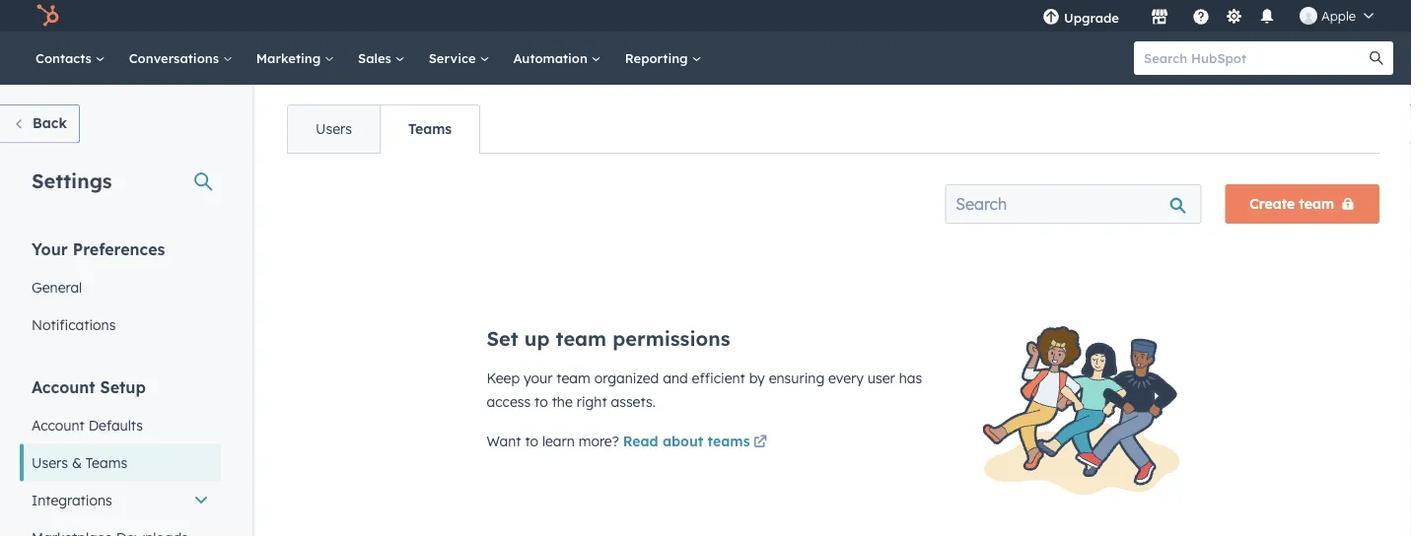 Task type: locate. For each thing, give the bounding box(es) containing it.
&
[[72, 454, 82, 471]]

marketing link
[[244, 32, 346, 85]]

general
[[32, 279, 82, 296]]

read about teams
[[623, 433, 750, 450]]

navigation
[[287, 105, 480, 154]]

notifications button
[[1250, 0, 1284, 32]]

team right up
[[556, 326, 607, 351]]

Search search field
[[945, 184, 1201, 224]]

to inside keep your team organized and efficient by ensuring every user has access to the right assets.
[[535, 393, 548, 411]]

1 link opens in a new window image from the top
[[753, 431, 767, 455]]

access
[[487, 393, 531, 411]]

1 account from the top
[[32, 377, 95, 397]]

menu
[[1028, 0, 1388, 32]]

by
[[749, 370, 765, 387]]

account up &
[[32, 417, 85, 434]]

2 account from the top
[[32, 417, 85, 434]]

1 vertical spatial account
[[32, 417, 85, 434]]

preferences
[[73, 239, 165, 259]]

permissions
[[613, 326, 730, 351]]

set up team permissions
[[487, 326, 730, 351]]

apple button
[[1288, 0, 1386, 32]]

0 vertical spatial to
[[535, 393, 548, 411]]

help image
[[1192, 9, 1210, 27]]

to
[[535, 393, 548, 411], [525, 433, 538, 450]]

teams right &
[[86, 454, 127, 471]]

0 horizontal spatial teams
[[86, 454, 127, 471]]

2 vertical spatial team
[[557, 370, 590, 387]]

assets.
[[611, 393, 656, 411]]

your preferences
[[32, 239, 165, 259]]

your
[[524, 370, 553, 387]]

create team button
[[1225, 184, 1380, 224]]

account setup
[[32, 377, 146, 397]]

link opens in a new window image
[[753, 431, 767, 455], [753, 436, 767, 450]]

keep
[[487, 370, 520, 387]]

integrations button
[[20, 482, 221, 519]]

users inside the account setup element
[[32, 454, 68, 471]]

want
[[487, 433, 521, 450]]

search image
[[1370, 51, 1384, 65]]

service link
[[417, 32, 501, 85]]

contacts
[[36, 50, 95, 66]]

1 vertical spatial teams
[[86, 454, 127, 471]]

settings
[[32, 168, 112, 193]]

setup
[[100, 377, 146, 397]]

teams down service
[[408, 120, 452, 138]]

users & teams link
[[20, 444, 221, 482]]

teams inside the users & teams link
[[86, 454, 127, 471]]

team inside keep your team organized and efficient by ensuring every user has access to the right assets.
[[557, 370, 590, 387]]

1 horizontal spatial users
[[316, 120, 352, 138]]

want to learn more?
[[487, 433, 623, 450]]

bob builder image
[[1300, 7, 1317, 25]]

account
[[32, 377, 95, 397], [32, 417, 85, 434]]

0 vertical spatial account
[[32, 377, 95, 397]]

to left "the"
[[535, 393, 548, 411]]

teams
[[408, 120, 452, 138], [86, 454, 127, 471]]

1 horizontal spatial teams
[[408, 120, 452, 138]]

keep your team organized and efficient by ensuring every user has access to the right assets.
[[487, 370, 922, 411]]

0 horizontal spatial users
[[32, 454, 68, 471]]

1 vertical spatial team
[[556, 326, 607, 351]]

account inside account defaults "link"
[[32, 417, 85, 434]]

contacts link
[[24, 32, 117, 85]]

about
[[663, 433, 703, 450]]

team right create
[[1299, 195, 1334, 213]]

set
[[487, 326, 518, 351]]

ensuring
[[769, 370, 825, 387]]

marketing
[[256, 50, 324, 66]]

users down marketing link
[[316, 120, 352, 138]]

users left &
[[32, 454, 68, 471]]

teams
[[708, 433, 750, 450]]

to left learn
[[525, 433, 538, 450]]

2 link opens in a new window image from the top
[[753, 436, 767, 450]]

1 vertical spatial users
[[32, 454, 68, 471]]

teams inside teams link
[[408, 120, 452, 138]]

0 vertical spatial teams
[[408, 120, 452, 138]]

hubspot image
[[36, 4, 59, 28]]

0 vertical spatial team
[[1299, 195, 1334, 213]]

every
[[828, 370, 864, 387]]

conversations link
[[117, 32, 244, 85]]

0 vertical spatial users
[[316, 120, 352, 138]]

settings link
[[1222, 5, 1246, 26]]

team
[[1299, 195, 1334, 213], [556, 326, 607, 351], [557, 370, 590, 387]]

users
[[316, 120, 352, 138], [32, 454, 68, 471]]

account defaults link
[[20, 407, 221, 444]]

notifications image
[[1258, 9, 1276, 27]]

search button
[[1360, 41, 1393, 75]]

account up account defaults
[[32, 377, 95, 397]]

apple
[[1321, 7, 1356, 24]]

upgrade
[[1064, 9, 1119, 26]]

team inside button
[[1299, 195, 1334, 213]]

team up "the"
[[557, 370, 590, 387]]



Task type: vqa. For each thing, say whether or not it's contained in the screenshot.
users inside the Account Setup element
yes



Task type: describe. For each thing, give the bounding box(es) containing it.
account for account defaults
[[32, 417, 85, 434]]

defaults
[[88, 417, 143, 434]]

users for users & teams
[[32, 454, 68, 471]]

right
[[577, 393, 607, 411]]

read about teams link
[[623, 431, 771, 455]]

learn
[[542, 433, 575, 450]]

account defaults
[[32, 417, 143, 434]]

conversations
[[129, 50, 223, 66]]

reporting
[[625, 50, 692, 66]]

hubspot link
[[24, 4, 74, 28]]

team for organized
[[557, 370, 590, 387]]

your
[[32, 239, 68, 259]]

account setup element
[[20, 376, 221, 536]]

account for account setup
[[32, 377, 95, 397]]

teams link
[[380, 106, 479, 153]]

up
[[525, 326, 550, 351]]

Search HubSpot search field
[[1134, 41, 1376, 75]]

users & teams
[[32, 454, 127, 471]]

marketplaces image
[[1151, 9, 1169, 27]]

menu containing apple
[[1028, 0, 1388, 32]]

read
[[623, 433, 658, 450]]

users link
[[288, 106, 380, 153]]

more?
[[579, 433, 619, 450]]

settings image
[[1225, 8, 1243, 26]]

your preferences element
[[20, 238, 221, 344]]

team for permissions
[[556, 326, 607, 351]]

reporting link
[[613, 32, 713, 85]]

users for users
[[316, 120, 352, 138]]

efficient
[[692, 370, 745, 387]]

1 vertical spatial to
[[525, 433, 538, 450]]

and
[[663, 370, 688, 387]]

organized
[[594, 370, 659, 387]]

the
[[552, 393, 573, 411]]

has
[[899, 370, 922, 387]]

notifications link
[[20, 306, 221, 344]]

automation link
[[501, 32, 613, 85]]

back
[[33, 114, 67, 132]]

upgrade image
[[1042, 9, 1060, 27]]

create
[[1250, 195, 1295, 213]]

marketplaces button
[[1139, 0, 1180, 32]]

back link
[[0, 105, 80, 143]]

service
[[429, 50, 480, 66]]

sales
[[358, 50, 395, 66]]

general link
[[20, 269, 221, 306]]

user
[[868, 370, 895, 387]]

create team
[[1250, 195, 1334, 213]]

link opens in a new window image inside read about teams link
[[753, 436, 767, 450]]

help button
[[1184, 0, 1218, 32]]

integrations
[[32, 492, 112, 509]]

sales link
[[346, 32, 417, 85]]

navigation containing users
[[287, 105, 480, 154]]

automation
[[513, 50, 591, 66]]

notifications
[[32, 316, 116, 333]]



